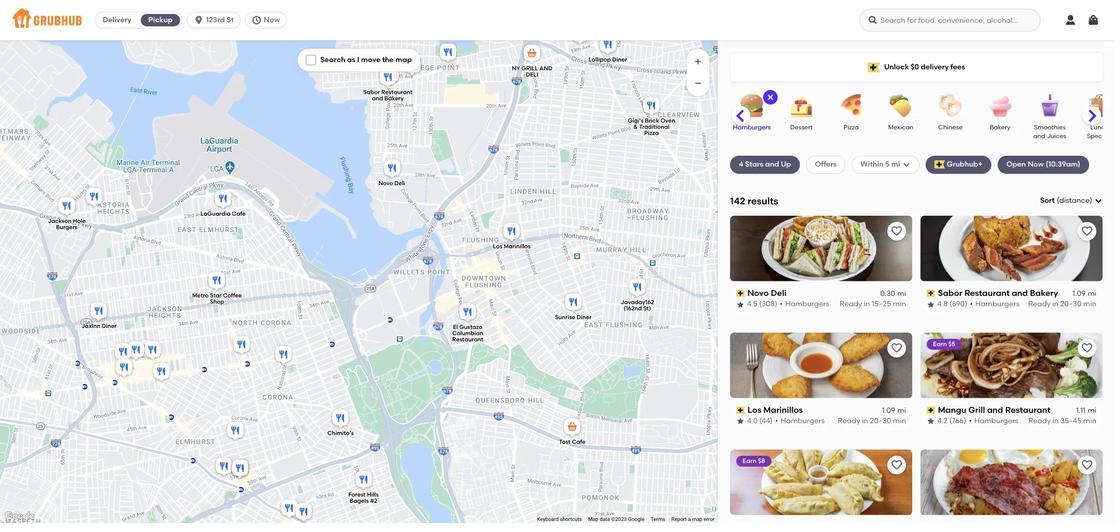 Task type: describe. For each thing, give the bounding box(es) containing it.
distance
[[1060, 196, 1090, 205]]

jackson
[[48, 218, 71, 225]]

el gustazo columbian restaurant
[[452, 324, 483, 343]]

0 horizontal spatial map
[[396, 55, 412, 64]]

the
[[382, 55, 394, 64]]

gustazo
[[459, 324, 482, 331]]

earn $5
[[933, 340, 956, 348]]

min for mangu grill and restaurant
[[1084, 417, 1097, 426]]

ready in 15–25 min
[[840, 300, 906, 309]]

sunrise
[[555, 314, 575, 321]]

los marinillos inside map region
[[493, 243, 531, 250]]

subscription pass image
[[737, 290, 746, 297]]

grill
[[969, 405, 985, 415]]

jahn's restaurant image
[[142, 339, 163, 362]]

shop
[[210, 298, 224, 305]]

smoothies and juices
[[1034, 124, 1067, 140]]

4.5 (308)
[[747, 300, 777, 309]]

up
[[781, 160, 791, 169]]

los marinillos logo image
[[730, 333, 913, 398]]

minus icon image
[[693, 78, 703, 89]]

ny grill and deli image
[[521, 43, 542, 65]]

save this restaurant image
[[1081, 459, 1094, 471]]

1 horizontal spatial los marinillos
[[748, 405, 803, 415]]

$0
[[911, 63, 919, 71]]

sort ( distance )
[[1041, 196, 1093, 205]]

a
[[688, 517, 691, 522]]

laguardia cafe jackson hole burgers
[[48, 210, 245, 231]]

142
[[730, 195, 745, 207]]

grubhub plus flag logo image for unlock $0 delivery fees
[[868, 62, 880, 72]]

as
[[347, 55, 356, 64]]

pickup
[[148, 16, 173, 24]]

#2
[[370, 498, 377, 504]]

juices
[[1047, 133, 1067, 140]]

bagels
[[350, 498, 369, 504]]

javaday162 (162nd st) sunrise diner jaxinn diner
[[81, 299, 654, 329]]

star icon image for sabor restaurant and bakery
[[927, 300, 935, 309]]

plus icon image
[[693, 56, 703, 67]]

keyboard
[[537, 517, 559, 522]]

main navigation navigation
[[0, 0, 1115, 40]]

delivery button
[[95, 12, 139, 28]]

burgers
[[56, 224, 77, 231]]

sabor inside sabor restaurant and bakery
[[363, 89, 380, 96]]

123rd
[[206, 16, 225, 24]]

javaday162
[[620, 299, 654, 306]]

(
[[1057, 196, 1060, 205]]

within
[[861, 160, 884, 169]]

earn for earn $5
[[933, 340, 947, 348]]

grubhub plus flag logo image for grubhub+
[[935, 161, 945, 169]]

star
[[210, 292, 221, 299]]

gigi's brick oven & traditional pizza image
[[641, 95, 662, 118]]

and inside map region
[[372, 95, 383, 102]]

1 vertical spatial marinillos
[[764, 405, 803, 415]]

svg image inside the main navigation navigation
[[1065, 14, 1077, 26]]

4.0 (44)
[[747, 417, 773, 426]]

chimito's tost cafe
[[327, 430, 586, 446]]

and inside smoothies and juices
[[1034, 133, 1046, 140]]

smoothies
[[1034, 124, 1066, 131]]

1 horizontal spatial deli
[[771, 288, 787, 298]]

star icon image for mangu grill and restaurant
[[927, 417, 935, 426]]

sabor restaurant and bakery logo image
[[921, 216, 1103, 281]]

novo deli logo image
[[730, 216, 913, 281]]

specials
[[1087, 133, 1113, 140]]

in for mangu grill and restaurant
[[1053, 417, 1059, 426]]

k & l delicatessen image
[[113, 341, 133, 364]]

save this restaurant button for the famous gold tim's deli & grill logo
[[1078, 456, 1097, 474]]

svg image inside 123rd st button
[[194, 15, 204, 25]]

in for novo deli
[[864, 300, 870, 309]]

tulcingo image
[[273, 344, 294, 367]]

subscription pass image for sabor restaurant and bakery
[[927, 290, 936, 297]]

nuthin left deli & grocery image
[[225, 420, 246, 443]]

save this restaurant image for sabor restaurant and bakery
[[1081, 225, 1094, 237]]

dessert image
[[784, 94, 820, 117]]

subscription pass image for los marinillos
[[737, 407, 746, 414]]

mangu grill and restaurant logo image
[[921, 333, 1103, 398]]

(308)
[[759, 300, 777, 309]]

famous gold tim's deli & grill logo image
[[921, 450, 1103, 515]]

lunch specials
[[1087, 124, 1113, 140]]

map data ©2023 google
[[588, 517, 645, 522]]

deli inside map region
[[394, 180, 405, 186]]

1.09 for sabor restaurant and bakery
[[1073, 289, 1086, 298]]

mangu
[[938, 405, 967, 415]]

sunrise diner image
[[563, 292, 584, 314]]

terms
[[651, 517, 665, 522]]

delivery
[[921, 63, 949, 71]]

sabor restaurant and bakery inside map region
[[363, 89, 412, 102]]

4.0
[[747, 417, 758, 426]]

forest hills bagels #2
[[348, 491, 379, 504]]

ready for los marinillos
[[838, 417, 861, 426]]

4.8 (690)
[[938, 300, 968, 309]]

svg image inside now 'button'
[[251, 15, 262, 25]]

lunch
[[1091, 124, 1109, 131]]

report
[[672, 517, 687, 522]]

(766)
[[950, 417, 967, 426]]

lollipop
[[588, 56, 611, 63]]

)
[[1090, 196, 1093, 205]]

in for sabor restaurant and bakery
[[1053, 300, 1059, 309]]

tost
[[559, 439, 570, 446]]

1.09 mi for los marinillos
[[882, 406, 906, 415]]

Search for food, convenience, alcohol... search field
[[860, 9, 1041, 32]]

gigi's
[[628, 117, 644, 124]]

dessert
[[790, 124, 813, 131]]

now button
[[245, 12, 291, 28]]

bakery inside map region
[[384, 95, 404, 102]]

oven
[[660, 117, 675, 124]]

open now (10:39am)
[[1007, 160, 1081, 169]]

keyboard shortcuts button
[[537, 516, 582, 523]]

grill
[[521, 65, 538, 72]]

hole
[[73, 218, 85, 225]]

grubhub+
[[947, 160, 983, 169]]

hamburgers image
[[734, 94, 770, 117]]

google image
[[3, 510, 37, 523]]

metro
[[192, 292, 208, 299]]

ready in 20–30 min for los marinillos
[[838, 417, 906, 426]]

0.30
[[881, 289, 896, 298]]

cafe inside laguardia cafe jackson hole burgers
[[232, 210, 245, 217]]

emoji burger image
[[136, 338, 157, 361]]

mi for novo deli
[[898, 289, 906, 298]]

delivery
[[103, 16, 131, 24]]

mexican image
[[883, 94, 919, 117]]

5
[[886, 160, 890, 169]]

• for marinillos
[[775, 417, 778, 426]]

1.11 mi
[[1077, 406, 1097, 415]]

unlock $0 delivery fees
[[884, 63, 966, 71]]

123rd st
[[206, 16, 234, 24]]

142 results
[[730, 195, 779, 207]]

stars
[[745, 160, 764, 169]]

marinillos inside map region
[[504, 243, 531, 250]]

(162nd
[[624, 305, 642, 312]]

4.2 (766)
[[938, 417, 967, 426]]

deli
[[526, 71, 538, 78]]

white castle image
[[214, 456, 234, 479]]

min for novo deli
[[893, 300, 906, 309]]

laguardia cafe image
[[212, 188, 233, 211]]

ready in 35–45 min
[[1029, 417, 1097, 426]]

hamburgers for los marinillos
[[781, 417, 825, 426]]

tost cafe image
[[562, 416, 583, 439]]

1 horizontal spatial novo
[[748, 288, 769, 298]]

chimito's image
[[330, 408, 351, 430]]

35–45
[[1061, 417, 1082, 426]]

hamburgers for sabor restaurant and bakery
[[976, 300, 1020, 309]]

el gustazo columbian restaurant image
[[457, 302, 478, 324]]

unlock
[[884, 63, 909, 71]]

bakery image
[[982, 94, 1019, 117]]

st)
[[643, 305, 651, 312]]

1 vertical spatial diner
[[577, 314, 592, 321]]

1.09 for los marinillos
[[882, 406, 896, 415]]



Task type: vqa. For each thing, say whether or not it's contained in the screenshot.


Task type: locate. For each thing, give the bounding box(es) containing it.
$8
[[758, 457, 765, 465]]

0 horizontal spatial 20–30
[[870, 417, 891, 426]]

0 horizontal spatial deli
[[394, 180, 405, 186]]

lunch specials image
[[1082, 94, 1115, 117]]

0 vertical spatial novo
[[378, 180, 393, 186]]

columbian
[[452, 330, 483, 337]]

diner right lollipop
[[612, 56, 627, 63]]

pizza down pizza image
[[844, 124, 859, 131]]

st
[[227, 16, 234, 24]]

map region
[[0, 0, 761, 523]]

0 vertical spatial map
[[396, 55, 412, 64]]

star icon image left 4.2
[[927, 417, 935, 426]]

1 vertical spatial grubhub plus flag logo image
[[935, 161, 945, 169]]

and down smoothies
[[1034, 133, 1046, 140]]

1 vertical spatial now
[[1028, 160, 1044, 169]]

0 vertical spatial 20–30
[[1061, 300, 1082, 309]]

restaurant down gustazo
[[452, 336, 483, 343]]

1 horizontal spatial 1.09
[[1073, 289, 1086, 298]]

and left up
[[765, 160, 779, 169]]

•
[[780, 300, 783, 309], [970, 300, 973, 309], [775, 417, 778, 426], [969, 417, 972, 426]]

save this restaurant image
[[891, 225, 903, 237], [1081, 225, 1094, 237], [891, 342, 903, 354], [1081, 342, 1094, 354], [891, 459, 903, 471]]

hamburgers right (690)
[[976, 300, 1020, 309]]

and down sabor restaurant and bakery icon
[[372, 95, 383, 102]]

smoothies and juices image
[[1032, 94, 1068, 117]]

cafe right laguardia
[[232, 210, 245, 217]]

1 horizontal spatial los
[[748, 405, 762, 415]]

earn left $8
[[743, 457, 757, 465]]

0 horizontal spatial now
[[264, 16, 280, 24]]

0 horizontal spatial los marinillos
[[493, 243, 531, 250]]

now right "st"
[[264, 16, 280, 24]]

star icon image left 4.0
[[737, 417, 745, 426]]

1 horizontal spatial now
[[1028, 160, 1044, 169]]

sabor restaurant and bakery down mangu grill and restaurant "icon"
[[363, 89, 412, 102]]

0 horizontal spatial novo
[[378, 180, 393, 186]]

star icon image for novo deli
[[737, 300, 745, 309]]

4.5
[[747, 300, 758, 309]]

min for sabor restaurant and bakery
[[1084, 300, 1097, 309]]

metro star coffee shop
[[192, 292, 242, 305]]

restaurant
[[381, 89, 412, 96], [965, 288, 1010, 298], [452, 336, 483, 343], [1006, 405, 1051, 415]]

cafe
[[232, 210, 245, 217], [572, 439, 586, 446]]

0 horizontal spatial earn
[[743, 457, 757, 465]]

hamburgers for mangu grill and restaurant
[[975, 417, 1019, 426]]

1 horizontal spatial 1.09 mi
[[1073, 289, 1097, 298]]

metro star coffee shop image
[[206, 270, 227, 293]]

sabor restaurant and bakery up (690)
[[938, 288, 1059, 298]]

hamburgers right (44)
[[781, 417, 825, 426]]

diner inside lollipop diner ny grill and deli
[[612, 56, 627, 63]]

ready in 20–30 min for sabor restaurant and bakery
[[1029, 300, 1097, 309]]

save this restaurant button for los marinillos logo
[[888, 339, 906, 357]]

diner
[[612, 56, 627, 63], [577, 314, 592, 321], [101, 323, 116, 329]]

javaday162 (162nd st) image
[[627, 277, 648, 299]]

novo deli inside map region
[[378, 180, 405, 186]]

1 horizontal spatial bakery
[[990, 124, 1011, 131]]

ny
[[512, 65, 520, 72]]

20–30
[[1061, 300, 1082, 309], [870, 417, 891, 426]]

star icon image left 4.8
[[927, 300, 935, 309]]

0 vertical spatial svg image
[[1065, 14, 1077, 26]]

ihop image
[[231, 334, 252, 357]]

1 vertical spatial 1.09 mi
[[882, 406, 906, 415]]

los marinillos image
[[501, 221, 522, 244]]

• hamburgers down mangu grill and restaurant at the bottom
[[969, 417, 1019, 426]]

cafe right tost
[[572, 439, 586, 446]]

• hamburgers for marinillos
[[775, 417, 825, 426]]

0 vertical spatial diner
[[612, 56, 627, 63]]

• for deli
[[780, 300, 783, 309]]

0 horizontal spatial grubhub plus flag logo image
[[868, 62, 880, 72]]

fees
[[951, 63, 966, 71]]

0 vertical spatial deli
[[394, 180, 405, 186]]

brick
[[645, 117, 659, 124]]

diner right jaxinn
[[101, 323, 116, 329]]

• hamburgers for restaurant
[[970, 300, 1020, 309]]

error
[[704, 517, 715, 522]]

sabor restaurant and bakery
[[363, 89, 412, 102], [938, 288, 1059, 298]]

0 horizontal spatial pizza
[[644, 130, 659, 137]]

ready for sabor restaurant and bakery
[[1029, 300, 1051, 309]]

restaurant down mangu grill and restaurant "icon"
[[381, 89, 412, 96]]

pizza image
[[833, 94, 870, 117]]

now right "open"
[[1028, 160, 1044, 169]]

20–30 for sabor restaurant and bakery
[[1061, 300, 1082, 309]]

save this restaurant button
[[888, 222, 906, 241], [1078, 222, 1097, 241], [888, 339, 906, 357], [1078, 339, 1097, 357], [888, 456, 906, 474], [1078, 456, 1097, 474]]

open
[[1007, 160, 1026, 169]]

0 vertical spatial sabor
[[363, 89, 380, 96]]

subscription pass image for mangu grill and restaurant
[[927, 407, 936, 414]]

• hamburgers right (308)
[[780, 300, 830, 309]]

earn $8
[[743, 457, 765, 465]]

0 vertical spatial ready in 20–30 min
[[1029, 300, 1097, 309]]

mangu grill and restaurant image
[[380, 64, 401, 87]]

min for los marinillos
[[893, 417, 906, 426]]

nick's gourmet deli image
[[84, 186, 104, 209]]

pizza inside gigi's brick oven & traditional pizza
[[644, 130, 659, 137]]

pizza
[[844, 124, 859, 131], [644, 130, 659, 137]]

1 vertical spatial bakery
[[990, 124, 1011, 131]]

and right grill
[[987, 405, 1004, 415]]

earn left $5
[[933, 340, 947, 348]]

15–25
[[872, 300, 891, 309]]

shake shack image
[[230, 458, 250, 481]]

1 vertical spatial sabor
[[938, 288, 963, 298]]

chinese image
[[933, 94, 969, 117]]

hills
[[367, 491, 379, 498]]

1 vertical spatial deli
[[771, 288, 787, 298]]

sort
[[1041, 196, 1055, 205]]

1 vertical spatial 1.09
[[882, 406, 896, 415]]

jackson hole burgers image
[[56, 195, 77, 218]]

0 vertical spatial bakery
[[384, 95, 404, 102]]

0 horizontal spatial sabor restaurant and bakery
[[363, 89, 412, 102]]

sabor up "4.8 (690)"
[[938, 288, 963, 298]]

shortcuts
[[560, 517, 582, 522]]

2 vertical spatial diner
[[101, 323, 116, 329]]

mexican
[[888, 124, 914, 131]]

ready for novo deli
[[840, 300, 862, 309]]

offers
[[815, 160, 837, 169]]

novo
[[378, 180, 393, 186], [748, 288, 769, 298]]

• hamburgers
[[780, 300, 830, 309], [970, 300, 1020, 309], [775, 417, 825, 426], [969, 417, 1019, 426]]

1 horizontal spatial ready in 20–30 min
[[1029, 300, 1097, 309]]

sabor restaurant and bakery image
[[378, 67, 398, 89]]

el gustazo columbian restaurant logo image
[[730, 450, 913, 515]]

1 vertical spatial map
[[692, 517, 703, 522]]

0 vertical spatial earn
[[933, 340, 947, 348]]

data
[[600, 517, 610, 522]]

sabor down move
[[363, 89, 380, 96]]

1 horizontal spatial marinillos
[[764, 405, 803, 415]]

0 horizontal spatial cafe
[[232, 210, 245, 217]]

1 horizontal spatial sabor restaurant and bakery
[[938, 288, 1059, 298]]

los inside map region
[[493, 243, 502, 250]]

and down sabor restaurant and bakery logo
[[1012, 288, 1028, 298]]

jaxinn diner image
[[88, 300, 109, 323]]

1 vertical spatial novo deli
[[748, 288, 787, 298]]

1 horizontal spatial map
[[692, 517, 703, 522]]

pizza down brick
[[644, 130, 659, 137]]

subscription pass image
[[927, 290, 936, 297], [737, 407, 746, 414], [927, 407, 936, 414]]

• right (44)
[[775, 417, 778, 426]]

grubhub plus flag logo image left grubhub+
[[935, 161, 945, 169]]

in
[[864, 300, 870, 309], [1053, 300, 1059, 309], [862, 417, 868, 426], [1053, 417, 1059, 426]]

marinillos
[[504, 243, 531, 250], [764, 405, 803, 415]]

0 horizontal spatial bakery
[[384, 95, 404, 102]]

1 vertical spatial earn
[[743, 457, 757, 465]]

gigi's brick oven & traditional pizza
[[628, 117, 675, 137]]

save this restaurant button for novo deli logo
[[888, 222, 906, 241]]

4.2
[[938, 417, 948, 426]]

grubhub plus flag logo image left unlock
[[868, 62, 880, 72]]

1 horizontal spatial sabor
[[938, 288, 963, 298]]

hamburgers down hamburgers image
[[733, 124, 771, 131]]

within 5 mi
[[861, 160, 900, 169]]

0.30 mi
[[881, 289, 906, 298]]

1 vertical spatial los
[[748, 405, 762, 415]]

1 vertical spatial svg image
[[1095, 197, 1103, 205]]

map
[[588, 517, 599, 522]]

0 vertical spatial 1.09 mi
[[1073, 289, 1097, 298]]

famous gold tim's deli & grill image
[[402, 55, 423, 77]]

1 vertical spatial sabor restaurant and bakery
[[938, 288, 1059, 298]]

hamburgers right (308)
[[786, 300, 830, 309]]

now inside 'button'
[[264, 16, 280, 24]]

star icon image for los marinillos
[[737, 417, 745, 426]]

1 horizontal spatial pizza
[[844, 124, 859, 131]]

rego bagel image
[[279, 498, 299, 520]]

restaurant up (690)
[[965, 288, 1010, 298]]

cafe bora bora image
[[293, 501, 314, 523]]

0 horizontal spatial novo deli
[[378, 180, 405, 186]]

mi for los marinillos
[[898, 406, 906, 415]]

mi for sabor restaurant and bakery
[[1088, 289, 1097, 298]]

0 horizontal spatial 1.09 mi
[[882, 406, 906, 415]]

svg image
[[1065, 14, 1077, 26], [1095, 197, 1103, 205]]

smashburger image
[[151, 361, 172, 384]]

save this restaurant button for sabor restaurant and bakery logo
[[1078, 222, 1097, 241]]

• for grill
[[969, 417, 972, 426]]

save this restaurant image for los marinillos
[[891, 342, 903, 354]]

none field containing sort
[[1041, 196, 1103, 206]]

diner right sunrise
[[577, 314, 592, 321]]

jaxinn
[[81, 323, 100, 329]]

1 horizontal spatial 20–30
[[1061, 300, 1082, 309]]

map right "a"
[[692, 517, 703, 522]]

earn for earn $8
[[743, 457, 757, 465]]

• right (766)
[[969, 417, 972, 426]]

• right (308)
[[780, 300, 783, 309]]

• hamburgers for grill
[[969, 417, 1019, 426]]

0 vertical spatial cafe
[[232, 210, 245, 217]]

novo inside map region
[[378, 180, 393, 186]]

• right (690)
[[970, 300, 973, 309]]

novo deli image
[[382, 158, 402, 180]]

• hamburgers for deli
[[780, 300, 830, 309]]

$5
[[949, 340, 956, 348]]

the original american chicken image
[[126, 339, 146, 362]]

i
[[357, 55, 359, 64]]

ready for mangu grill and restaurant
[[1029, 417, 1051, 426]]

1.09 mi
[[1073, 289, 1097, 298], [882, 406, 906, 415]]

0 horizontal spatial marinillos
[[504, 243, 531, 250]]

©2023
[[611, 517, 627, 522]]

4
[[739, 160, 744, 169]]

1 vertical spatial los marinillos
[[748, 405, 803, 415]]

(44)
[[760, 417, 773, 426]]

cafe inside the 'chimito's tost cafe'
[[572, 439, 586, 446]]

laly's restaurant image
[[114, 357, 134, 380]]

1 horizontal spatial svg image
[[1095, 197, 1103, 205]]

0 vertical spatial marinillos
[[504, 243, 531, 250]]

0 vertical spatial novo deli
[[378, 180, 405, 186]]

and
[[372, 95, 383, 102], [1034, 133, 1046, 140], [765, 160, 779, 169], [1012, 288, 1028, 298], [987, 405, 1004, 415]]

in for los marinillos
[[862, 417, 868, 426]]

map right 'the'
[[396, 55, 412, 64]]

traditional
[[639, 124, 669, 130]]

0 horizontal spatial ready in 20–30 min
[[838, 417, 906, 426]]

hamburgers for novo deli
[[786, 300, 830, 309]]

None field
[[1041, 196, 1103, 206]]

1 horizontal spatial diner
[[577, 314, 592, 321]]

results
[[748, 195, 779, 207]]

lenny's grill and deli image
[[570, 24, 590, 46]]

1.09 mi for sabor restaurant and bakery
[[1073, 289, 1097, 298]]

deli
[[394, 180, 405, 186], [771, 288, 787, 298]]

pickup button
[[139, 12, 182, 28]]

2 horizontal spatial bakery
[[1030, 288, 1059, 298]]

1 vertical spatial 20–30
[[870, 417, 891, 426]]

(10:39am)
[[1046, 160, 1081, 169]]

• for restaurant
[[970, 300, 973, 309]]

lollipop diner ny grill and deli
[[512, 56, 627, 78]]

laguardia
[[200, 210, 230, 217]]

star icon image down subscription pass image
[[737, 300, 745, 309]]

1 vertical spatial cafe
[[572, 439, 586, 446]]

0 vertical spatial now
[[264, 16, 280, 24]]

1 vertical spatial novo
[[748, 288, 769, 298]]

0 vertical spatial los
[[493, 243, 502, 250]]

coffee
[[223, 292, 242, 299]]

forest
[[348, 491, 366, 498]]

ready
[[840, 300, 862, 309], [1029, 300, 1051, 309], [838, 417, 861, 426], [1029, 417, 1051, 426]]

&
[[633, 124, 638, 130]]

1 horizontal spatial cafe
[[572, 439, 586, 446]]

1 vertical spatial ready in 20–30 min
[[838, 417, 906, 426]]

0 horizontal spatial svg image
[[1065, 14, 1077, 26]]

1 horizontal spatial grubhub plus flag logo image
[[935, 161, 945, 169]]

svg image inside field
[[1095, 197, 1103, 205]]

chimito's
[[327, 430, 354, 436]]

0 vertical spatial sabor restaurant and bakery
[[363, 89, 412, 102]]

1 horizontal spatial novo deli
[[748, 288, 787, 298]]

bakery
[[384, 95, 404, 102], [990, 124, 1011, 131], [1030, 288, 1059, 298]]

• hamburgers right (690)
[[970, 300, 1020, 309]]

0 horizontal spatial diner
[[101, 323, 116, 329]]

2 vertical spatial bakery
[[1030, 288, 1059, 298]]

mi for mangu grill and restaurant
[[1088, 406, 1097, 415]]

0 vertical spatial los marinillos
[[493, 243, 531, 250]]

applebee's image
[[230, 458, 250, 481]]

chinese
[[939, 124, 963, 131]]

0 vertical spatial 1.09
[[1073, 289, 1086, 298]]

report a map error
[[672, 517, 715, 522]]

hamburgers down mangu grill and restaurant at the bottom
[[975, 417, 1019, 426]]

0 vertical spatial grubhub plus flag logo image
[[868, 62, 880, 72]]

lollipop diner image
[[598, 34, 618, 57]]

0 horizontal spatial 1.09
[[882, 406, 896, 415]]

svg image
[[1087, 14, 1100, 26], [194, 15, 204, 25], [251, 15, 262, 25], [868, 15, 878, 25], [308, 57, 314, 63], [767, 93, 775, 101], [902, 161, 911, 169]]

search
[[320, 55, 345, 64]]

(690)
[[950, 300, 968, 309]]

mangu grill and restaurant
[[938, 405, 1051, 415]]

0 horizontal spatial sabor
[[363, 89, 380, 96]]

1 horizontal spatial earn
[[933, 340, 947, 348]]

grubhub plus flag logo image
[[868, 62, 880, 72], [935, 161, 945, 169]]

save this restaurant image for novo deli
[[891, 225, 903, 237]]

• hamburgers right (44)
[[775, 417, 825, 426]]

0 horizontal spatial los
[[493, 243, 502, 250]]

novo deli
[[378, 180, 405, 186], [748, 288, 787, 298]]

el
[[453, 324, 458, 331]]

4.8
[[938, 300, 948, 309]]

restaurant up ready in 35–45 min at the right of page
[[1006, 405, 1051, 415]]

2 horizontal spatial diner
[[612, 56, 627, 63]]

star icon image
[[737, 300, 745, 309], [927, 300, 935, 309], [737, 417, 745, 426], [927, 417, 935, 426]]

keyboard shortcuts
[[537, 517, 582, 522]]

20–30 for los marinillos
[[870, 417, 891, 426]]

forest hills bagels #2 image
[[353, 469, 374, 492]]

whitepoint diner image
[[438, 42, 458, 64]]



